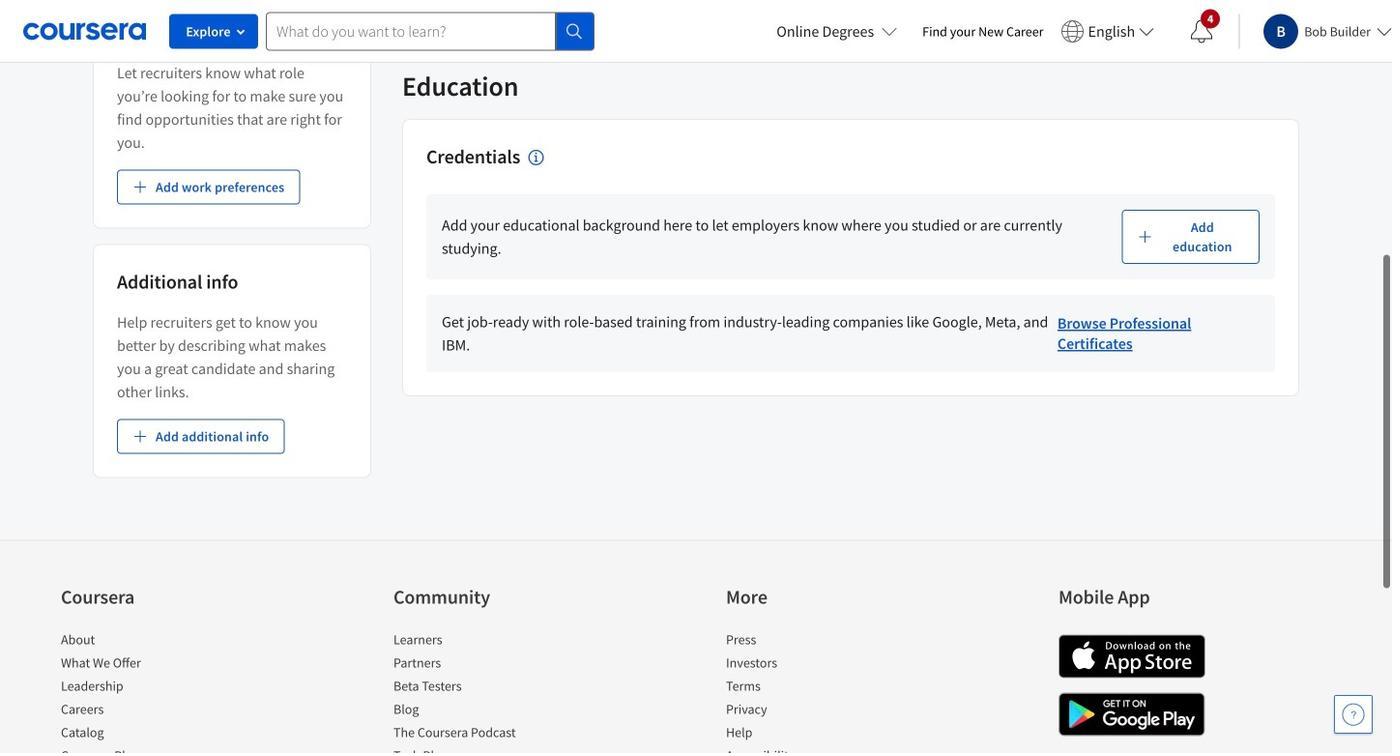 Task type: describe. For each thing, give the bounding box(es) containing it.
information about credentials section image
[[528, 150, 544, 165]]

download on the app store image
[[1059, 635, 1206, 678]]

coursera image
[[23, 16, 146, 47]]

help center image
[[1342, 703, 1365, 726]]

get it on google play image
[[1059, 693, 1206, 736]]



Task type: locate. For each thing, give the bounding box(es) containing it.
0 horizontal spatial list
[[61, 630, 225, 753]]

2 list from the left
[[393, 630, 558, 753]]

list item
[[61, 630, 225, 653], [393, 630, 558, 653], [726, 630, 890, 653], [61, 653, 225, 676], [393, 653, 558, 676], [726, 653, 890, 676], [61, 676, 225, 699], [393, 676, 558, 699], [726, 676, 890, 699], [61, 699, 225, 723], [393, 699, 558, 723], [726, 699, 890, 723], [61, 723, 225, 746], [393, 723, 558, 746], [726, 723, 890, 746], [61, 746, 225, 753], [393, 746, 558, 753], [726, 746, 890, 753]]

2 horizontal spatial list
[[726, 630, 890, 753]]

1 list from the left
[[61, 630, 225, 753]]

What do you want to learn? text field
[[266, 12, 556, 51]]

None search field
[[266, 12, 595, 51]]

3 list from the left
[[726, 630, 890, 753]]

1 horizontal spatial list
[[393, 630, 558, 753]]

list
[[61, 630, 225, 753], [393, 630, 558, 753], [726, 630, 890, 753]]



Task type: vqa. For each thing, say whether or not it's contained in the screenshot.
topmost Human
no



